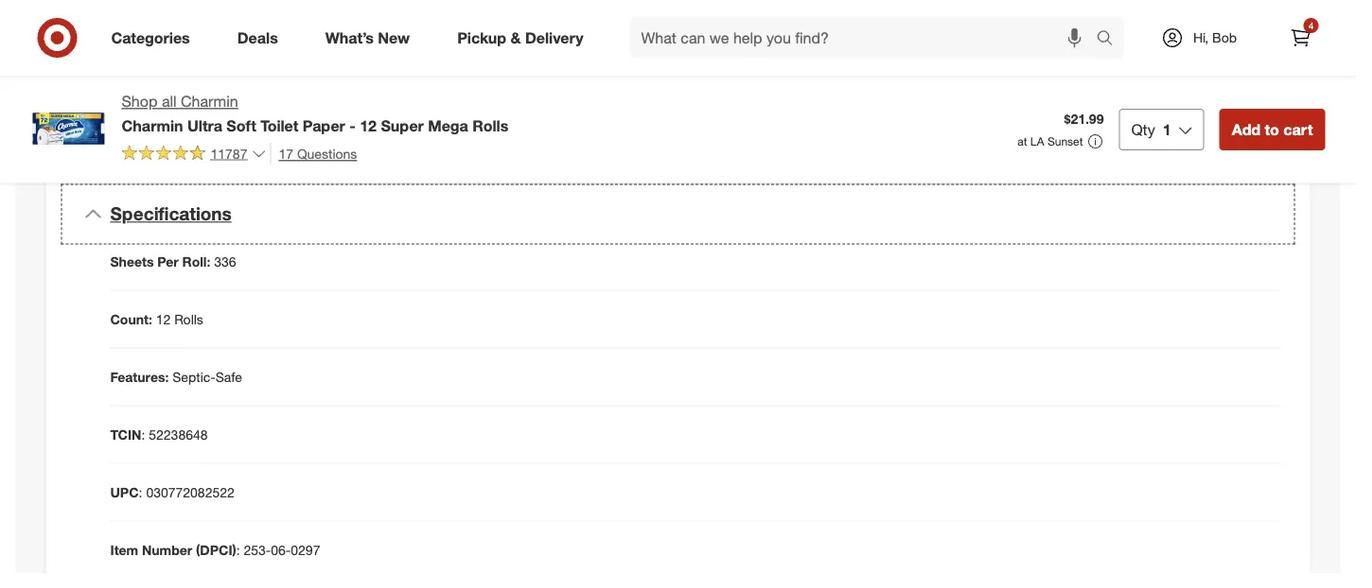 Task type: describe. For each thing, give the bounding box(es) containing it.
cart
[[1284, 120, 1314, 139]]

030772082522
[[146, 484, 235, 501]]

sheets per roll: 336
[[110, 253, 236, 270]]

: for tcin
[[142, 427, 145, 443]]

4
[[1309, 19, 1314, 31]]

253-
[[244, 542, 271, 559]]

features:
[[110, 369, 169, 385]]

2 vertical spatial :
[[236, 542, 240, 559]]

1
[[1163, 120, 1172, 139]]

count:
[[110, 311, 152, 328]]

17 questions
[[279, 145, 357, 162]]

1 vertical spatial charmin
[[122, 116, 183, 135]]

questions
[[297, 145, 357, 162]]

search button
[[1088, 17, 1134, 62]]

pickup
[[457, 28, 507, 47]]

specifications
[[110, 203, 232, 225]]

delivery
[[525, 28, 584, 47]]

what's new
[[325, 28, 410, 47]]

what's
[[325, 28, 374, 47]]

hi, bob
[[1194, 29, 1238, 46]]

item number (dpci) : 253-06-0297
[[110, 542, 320, 559]]

&
[[511, 28, 521, 47]]

rolls inside shop all charmin charmin ultra soft toilet paper - 12 super mega rolls
[[473, 116, 509, 135]]

super
[[381, 116, 424, 135]]

categories link
[[95, 17, 214, 59]]

add to cart
[[1233, 120, 1314, 139]]

at
[[1018, 134, 1028, 149]]

safe
[[216, 369, 242, 385]]

tcin
[[110, 427, 142, 443]]

deals link
[[221, 17, 302, 59]]

hi,
[[1194, 29, 1209, 46]]

number
[[142, 542, 192, 559]]

06-
[[271, 542, 291, 559]]

features: septic-safe
[[110, 369, 242, 385]]

4 link
[[1281, 17, 1322, 59]]

1 vertical spatial 12
[[156, 311, 171, 328]]

add to cart button
[[1220, 109, 1326, 150]]

What can we help you find? suggestions appear below search field
[[630, 17, 1102, 59]]

search
[[1088, 30, 1134, 49]]

$21.99
[[1065, 111, 1104, 127]]

pickup & delivery
[[457, 28, 584, 47]]

0297
[[291, 542, 320, 559]]

to
[[1265, 120, 1280, 139]]

image of charmin ultra soft toilet paper - 12 super mega rolls image
[[31, 91, 107, 167]]

shop all charmin charmin ultra soft toilet paper - 12 super mega rolls
[[122, 92, 509, 135]]

about this item
[[600, 66, 757, 92]]

count: 12 rolls
[[110, 311, 203, 328]]

septic-
[[173, 369, 216, 385]]

at la sunset
[[1018, 134, 1084, 149]]



Task type: vqa. For each thing, say whether or not it's contained in the screenshot.
Quality
no



Task type: locate. For each thing, give the bounding box(es) containing it.
rolls right count:
[[174, 311, 203, 328]]

: left 030772082522
[[139, 484, 142, 501]]

pickup & delivery link
[[441, 17, 607, 59]]

: left 253-
[[236, 542, 240, 559]]

-
[[350, 116, 356, 135]]

about
[[600, 66, 662, 92]]

what's new link
[[309, 17, 434, 59]]

12 inside shop all charmin charmin ultra soft toilet paper - 12 super mega rolls
[[360, 116, 377, 135]]

specifications button
[[61, 184, 1296, 245]]

rolls
[[473, 116, 509, 135], [174, 311, 203, 328]]

:
[[142, 427, 145, 443], [139, 484, 142, 501], [236, 542, 240, 559]]

tcin : 52238648
[[110, 427, 208, 443]]

item
[[110, 542, 138, 559]]

rolls right mega
[[473, 116, 509, 135]]

charmin down shop on the left
[[122, 116, 183, 135]]

17
[[279, 145, 294, 162]]

1 vertical spatial :
[[139, 484, 142, 501]]

12 right -
[[360, 116, 377, 135]]

0 vertical spatial rolls
[[473, 116, 509, 135]]

la
[[1031, 134, 1045, 149]]

this
[[668, 66, 706, 92]]

bob
[[1213, 29, 1238, 46]]

0 horizontal spatial 12
[[156, 311, 171, 328]]

1 horizontal spatial rolls
[[473, 116, 509, 135]]

17 questions link
[[270, 143, 357, 164]]

paper
[[303, 116, 345, 135]]

ultra
[[187, 116, 222, 135]]

11787
[[211, 145, 248, 162]]

charmin up ultra
[[181, 92, 238, 111]]

all
[[162, 92, 177, 111]]

12 right count:
[[156, 311, 171, 328]]

0 vertical spatial 12
[[360, 116, 377, 135]]

add
[[1233, 120, 1261, 139]]

: for upc
[[139, 484, 142, 501]]

: left 52238648
[[142, 427, 145, 443]]

336
[[214, 253, 236, 270]]

categories
[[111, 28, 190, 47]]

roll:
[[182, 253, 210, 270]]

per
[[157, 253, 179, 270]]

soft
[[227, 116, 256, 135]]

qty 1
[[1132, 120, 1172, 139]]

1 vertical spatial rolls
[[174, 311, 203, 328]]

charmin
[[181, 92, 238, 111], [122, 116, 183, 135]]

upc
[[110, 484, 139, 501]]

item
[[712, 66, 757, 92]]

qty
[[1132, 120, 1156, 139]]

0 vertical spatial :
[[142, 427, 145, 443]]

11787 link
[[122, 143, 266, 166]]

12
[[360, 116, 377, 135], [156, 311, 171, 328]]

0 vertical spatial charmin
[[181, 92, 238, 111]]

new
[[378, 28, 410, 47]]

52238648
[[149, 427, 208, 443]]

sheets
[[110, 253, 154, 270]]

toilet
[[261, 116, 299, 135]]

1 horizontal spatial 12
[[360, 116, 377, 135]]

deals
[[237, 28, 278, 47]]

upc : 030772082522
[[110, 484, 235, 501]]

0 horizontal spatial rolls
[[174, 311, 203, 328]]

mega
[[428, 116, 468, 135]]

(dpci)
[[196, 542, 236, 559]]

sunset
[[1048, 134, 1084, 149]]

shop
[[122, 92, 158, 111]]



